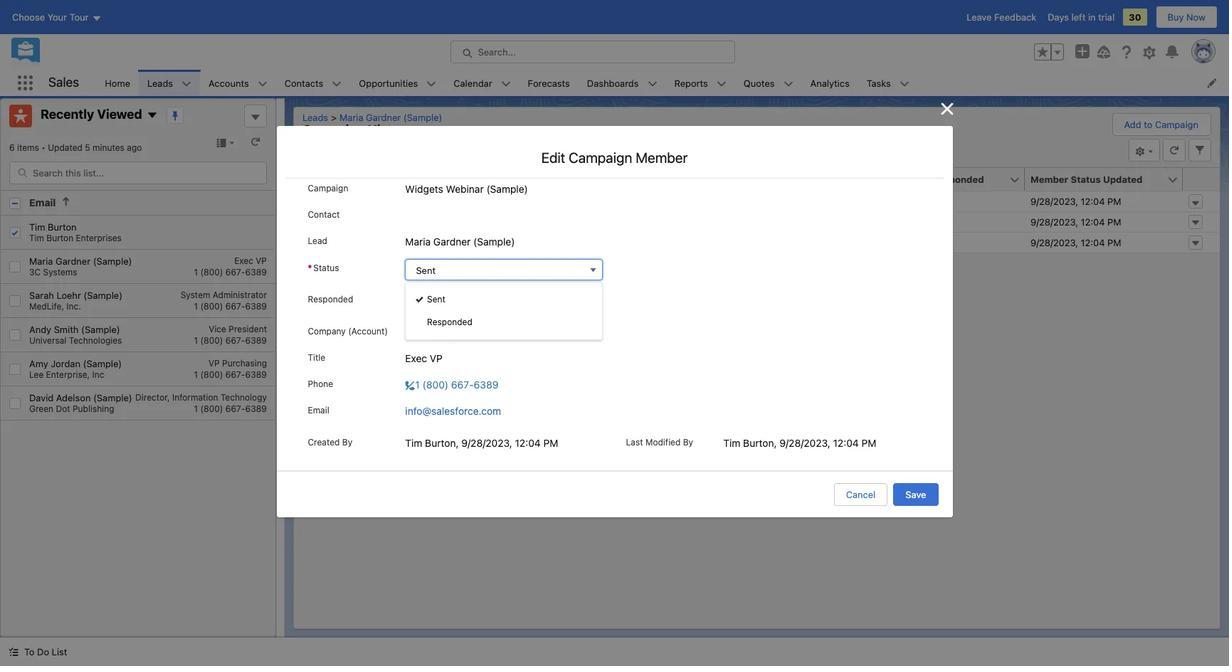 Task type: locate. For each thing, give the bounding box(es) containing it.
0 horizontal spatial text default image
[[9, 647, 19, 657]]

1 vertical spatial 3c systems
[[405, 326, 460, 338]]

Search Recently Viewed list view. search field
[[9, 162, 267, 184]]

status inside member status updated button
[[1071, 174, 1101, 185]]

0 vertical spatial member
[[636, 150, 688, 166]]

maria left event
[[405, 236, 431, 248]]

gardner down opportunities link
[[366, 112, 401, 123]]

2 (800) from the top
[[200, 301, 223, 312]]

(800) inside amy jordan (sample) "row"
[[200, 370, 223, 380]]

1 horizontal spatial 3c
[[405, 326, 419, 338]]

1 vertical spatial text default image
[[9, 647, 19, 657]]

1 vertical spatial updated
[[1104, 174, 1143, 185]]

campaign left name in the top of the page
[[342, 174, 389, 185]]

andy
[[29, 324, 51, 336]]

now
[[1187, 11, 1206, 23]]

type
[[719, 174, 742, 185]]

1 vertical spatial leads link
[[303, 112, 334, 123]]

1 horizontal spatial ,
[[774, 437, 777, 449]]

adelson
[[56, 392, 91, 404]]

0 horizontal spatial exec
[[234, 256, 253, 266]]

1 by from the left
[[342, 437, 353, 448]]

responded up false image
[[933, 174, 984, 185]]

andy smith (sample) row
[[1, 318, 276, 353]]

sent down customer conference event (sample) link
[[416, 265, 436, 276]]

widgets up customer conference event (sample)
[[405, 183, 443, 195]]

6389 down purchasing
[[245, 370, 267, 380]]

buy
[[1168, 11, 1184, 23]]

sarah
[[29, 290, 54, 301]]

0 vertical spatial exec vp
[[234, 256, 267, 266]]

campaign down contacts list item
[[303, 122, 365, 137]]

1 vertical spatial 9/28/2023, 12:04 pm
[[1031, 216, 1122, 228]]

5 667- from the top
[[226, 404, 245, 415]]

accounts link
[[200, 70, 258, 96]]

2 tim burton , 9/28/2023, 12:04 pm from the left
[[724, 437, 877, 449]]

1 horizontal spatial exec vp
[[405, 352, 443, 365]]

3c inside the maria gardner (sample) row
[[29, 267, 41, 278]]

none search field inside recently viewed|leads|list view element
[[9, 162, 267, 184]]

campaign inside grid
[[342, 174, 389, 185]]

2 vertical spatial maria
[[29, 256, 53, 267]]

text default image up tim burton tim burton enterprises in the top left of the page
[[62, 197, 72, 206]]

widgets webinar (sample) down name in the top of the page
[[342, 196, 458, 207]]

4 6389 from the top
[[245, 370, 267, 380]]

0 vertical spatial responded
[[933, 174, 984, 185]]

contact
[[308, 209, 340, 220]]

667- up administrator
[[226, 267, 245, 278]]

campaign history grid
[[294, 168, 1220, 253]]

1 horizontal spatial status
[[817, 174, 847, 185]]

opportunities list item
[[351, 70, 445, 96]]

text default image inside recently viewed|leads|list view element
[[62, 197, 72, 206]]

1 horizontal spatial vp
[[256, 256, 267, 266]]

6389 down technology
[[245, 404, 267, 415]]

1 (800) 667-6389 down system administrator
[[194, 301, 267, 312]]

status
[[817, 174, 847, 185], [1071, 174, 1101, 185], [314, 263, 339, 273]]

1 (800) 667-6389 down vp purchasing
[[194, 370, 267, 380]]

systems down sent link
[[421, 326, 460, 338]]

contacts
[[285, 77, 324, 89]]

667- inside sarah loehr (sample) row
[[226, 301, 245, 312]]

pm
[[1108, 196, 1122, 207], [1108, 216, 1122, 228], [1108, 237, 1122, 248], [544, 437, 558, 449], [862, 437, 877, 449]]

0 vertical spatial 3c systems
[[29, 267, 77, 278]]

0 vertical spatial 9/28/2023, 12:04 pm
[[1031, 196, 1122, 207]]

3 1 (800) 667-6389 from the top
[[194, 336, 267, 346]]

vp up info@salesforce.com link
[[430, 352, 443, 365]]

event
[[440, 237, 464, 248]]

0 horizontal spatial updated
[[48, 142, 83, 153]]

accounts list item
[[200, 70, 276, 96]]

6389 down president
[[245, 336, 267, 346]]

2 vertical spatial gardner
[[56, 256, 91, 267]]

1 (800) 667-6389 up system administrator
[[194, 267, 267, 278]]

by right modified
[[683, 437, 694, 448]]

exec vp inside the maria gardner (sample) row
[[234, 256, 267, 266]]

1 667- from the top
[[226, 267, 245, 278]]

3 6389 from the top
[[245, 336, 267, 346]]

4 1 from the top
[[194, 370, 198, 380]]

exec vp up info@salesforce.com link
[[405, 352, 443, 365]]

0 vertical spatial maria gardner (sample)
[[340, 112, 443, 123]]

1 vertical spatial exec
[[405, 352, 427, 365]]

0 vertical spatial gardner
[[366, 112, 401, 123]]

display as split view image
[[210, 130, 241, 153]]

3c systems right (account)
[[405, 326, 460, 338]]

2 horizontal spatial responded
[[933, 174, 984, 185]]

info@salesforce.com
[[405, 405, 501, 417]]

maria gardner (sample) down opportunities
[[340, 112, 443, 123]]

5 1 from the top
[[194, 404, 198, 415]]

loehr
[[57, 290, 81, 301]]

list containing home
[[96, 70, 1230, 96]]

6389 for amy jordan (sample)
[[245, 370, 267, 380]]

1 (800) from the top
[[200, 267, 223, 278]]

1 vertical spatial webinar
[[381, 196, 416, 207]]

2 vertical spatial maria gardner (sample)
[[29, 256, 132, 267]]

0 horizontal spatial leads link
[[139, 70, 182, 96]]

1 horizontal spatial leads
[[303, 112, 328, 123]]

6389 down administrator
[[245, 301, 267, 312]]

exec
[[234, 256, 253, 266], [405, 352, 427, 365]]

6389 inside andy smith (sample) row
[[245, 336, 267, 346]]

0 horizontal spatial exec vp
[[234, 256, 267, 266]]

member status updated element
[[1025, 168, 1192, 192]]

1 horizontal spatial responded
[[427, 317, 473, 328]]

widgets webinar (sample) up event
[[405, 183, 528, 195]]

sarah loehr (sample) row
[[1, 284, 276, 318]]

tim burton row
[[1, 216, 276, 250]]

dot
[[56, 404, 70, 415]]

6389 inside amy jordan (sample) "row"
[[245, 370, 267, 380]]

edit
[[542, 150, 566, 166]]

3c systems
[[29, 267, 77, 278], [405, 326, 460, 338]]

list
[[96, 70, 1230, 96]]

0 vertical spatial updated
[[48, 142, 83, 153]]

tim right modified
[[724, 437, 741, 449]]

widgets webinar (sample)
[[405, 183, 528, 195], [342, 196, 458, 207]]

maria gardner (sample) row
[[1, 250, 276, 284]]

gardner
[[366, 112, 401, 123], [434, 236, 471, 248], [56, 256, 91, 267]]

(800) down vice at left
[[200, 336, 223, 346]]

2 , from the left
[[774, 437, 777, 449]]

1 (800) 667-6389 inside amy jordan (sample) "row"
[[194, 370, 267, 380]]

amy
[[29, 358, 48, 370]]

home
[[105, 77, 130, 89]]

0 vertical spatial 3c
[[29, 267, 41, 278]]

1 horizontal spatial gardner
[[366, 112, 401, 123]]

1 tim burton , 9/28/2023, 12:04 pm from the left
[[405, 437, 558, 449]]

1 horizontal spatial by
[[683, 437, 694, 448]]

(800) down system administrator
[[200, 301, 223, 312]]

6389
[[245, 267, 267, 278], [245, 301, 267, 312], [245, 336, 267, 346], [245, 370, 267, 380], [245, 404, 267, 415]]

667-
[[226, 267, 245, 278], [226, 301, 245, 312], [226, 336, 245, 346], [226, 370, 245, 380], [226, 404, 245, 415]]

3 667- from the top
[[226, 336, 245, 346]]

sent down customer conference event (sample)
[[427, 294, 446, 305]]

3c right (account)
[[405, 326, 419, 338]]

0 horizontal spatial 3c
[[29, 267, 41, 278]]

6389 for andy smith (sample)
[[245, 336, 267, 346]]

1 vertical spatial widgets
[[342, 196, 378, 207]]

webinar down name in the top of the page
[[381, 196, 416, 207]]

david adelson (sample) row
[[1, 387, 276, 421]]

cancel button
[[834, 483, 888, 506]]

technology
[[221, 392, 267, 403]]

0 horizontal spatial vp
[[209, 358, 220, 369]]

exec for maria gardner (sample)
[[234, 256, 253, 266]]

action element
[[1183, 168, 1220, 192]]

maria left history
[[340, 112, 364, 123]]

1 vertical spatial 3c
[[405, 326, 419, 338]]

leads down contacts list item
[[303, 112, 328, 123]]

1 vertical spatial exec vp
[[405, 352, 443, 365]]

lead
[[308, 236, 327, 246]]

group
[[1035, 43, 1064, 61]]

maria gardner (sample) down tim burton tim burton enterprises in the top left of the page
[[29, 256, 132, 267]]

1 horizontal spatial maria
[[340, 112, 364, 123]]

•
[[41, 142, 45, 153]]

name
[[391, 174, 418, 185]]

1 vertical spatial sent
[[427, 294, 446, 305]]

1 vertical spatial leads
[[303, 112, 328, 123]]

feedback
[[995, 11, 1037, 23]]

0 vertical spatial exec
[[234, 256, 253, 266]]

0 vertical spatial leads
[[147, 77, 173, 89]]

exec up administrator
[[234, 256, 253, 266]]

1 1 (800) 667-6389 from the top
[[194, 267, 267, 278]]

analytics
[[811, 77, 850, 89]]

webinar up event
[[446, 183, 484, 195]]

vp for maria gardner (sample)
[[256, 256, 267, 266]]

1 9/28/2023, 12:04 pm from the top
[[1031, 196, 1122, 207]]

0 horizontal spatial webinar
[[381, 196, 416, 207]]

1 horizontal spatial widgets
[[405, 183, 443, 195]]

cell
[[294, 192, 337, 211], [601, 211, 713, 232], [713, 211, 812, 232], [812, 211, 927, 232], [601, 232, 713, 253], [713, 232, 812, 253], [812, 232, 927, 253]]

(800) up the information
[[200, 370, 223, 380]]

2 horizontal spatial status
[[1071, 174, 1101, 185]]

667- down vice president
[[226, 336, 245, 346]]

gardner inside row
[[56, 256, 91, 267]]

maria gardner (sample) inside the campaign history|campaign history|list view element
[[340, 112, 443, 123]]

0 horizontal spatial tim burton , 9/28/2023, 12:04 pm
[[405, 437, 558, 449]]

reports link
[[666, 70, 717, 96]]

exec inside the maria gardner (sample) row
[[234, 256, 253, 266]]

member
[[636, 150, 688, 166], [1031, 174, 1069, 185]]

tim down info@salesforce.com link
[[405, 437, 422, 449]]

1 vertical spatial widgets webinar (sample)
[[342, 196, 458, 207]]

(800) inside the maria gardner (sample) row
[[200, 267, 223, 278]]

maria gardner (sample)
[[340, 112, 443, 123], [405, 236, 515, 248], [29, 256, 132, 267]]

updated down list view controls image
[[1104, 174, 1143, 185]]

1 (800) 667-6389 inside sarah loehr (sample) row
[[194, 301, 267, 312]]

1 (800) 667-6389 inside the maria gardner (sample) row
[[194, 267, 267, 278]]

1 for andy smith (sample)
[[194, 336, 198, 346]]

maria up sarah
[[29, 256, 53, 267]]

0 vertical spatial leads link
[[139, 70, 182, 96]]

(800) up system administrator
[[200, 267, 223, 278]]

leads right home link
[[147, 77, 173, 89]]

tim burton , 9/28/2023, 12:04 pm for created by
[[405, 437, 558, 449]]

667- for amy jordan (sample)
[[226, 370, 245, 380]]

2 1 (800) 667-6389 from the top
[[194, 301, 267, 312]]

None search field
[[9, 162, 267, 184]]

2 9/28/2023, 12:04 pm from the top
[[1031, 216, 1122, 228]]

gardner up sent popup button
[[434, 236, 471, 248]]

1 (800) 667-6389 inside andy smith (sample) row
[[194, 336, 267, 346]]

text default image
[[62, 197, 72, 206], [9, 647, 19, 657]]

email inside recently viewed|leads|list view element
[[29, 197, 56, 209]]

1 horizontal spatial text default image
[[62, 197, 72, 206]]

1 1 from the top
[[194, 267, 198, 278]]

9/28/2023,
[[1031, 196, 1079, 207], [1031, 216, 1079, 228], [1031, 237, 1079, 248], [462, 437, 513, 449], [780, 437, 831, 449]]

campaign for campaign history
[[303, 122, 365, 137]]

0 horizontal spatial email
[[29, 197, 56, 209]]

(800) inside andy smith (sample) row
[[200, 336, 223, 346]]

0 horizontal spatial widgets
[[342, 196, 378, 207]]

1 horizontal spatial exec
[[405, 352, 427, 365]]

1 horizontal spatial email
[[308, 405, 329, 416]]

responded up company
[[308, 294, 353, 305]]

1 vertical spatial systems
[[421, 326, 460, 338]]

3c up sarah
[[29, 267, 41, 278]]

0 horizontal spatial leads
[[147, 77, 173, 89]]

created
[[308, 437, 340, 448]]

home link
[[96, 70, 139, 96]]

(800) inside sarah loehr (sample) row
[[200, 301, 223, 312]]

customer conference event (sample)
[[342, 237, 505, 248]]

(800) for maria gardner (sample)
[[200, 267, 223, 278]]

last modified by
[[626, 437, 694, 448]]

leads link right home
[[139, 70, 182, 96]]

leads inside the campaign history|campaign history|list view element
[[303, 112, 328, 123]]

3 1 from the top
[[194, 336, 198, 346]]

1 inside andy smith (sample) row
[[194, 336, 198, 346]]

3c systems up sarah
[[29, 267, 77, 278]]

1 inside sarah loehr (sample) row
[[194, 301, 198, 312]]

1 vertical spatial maria
[[405, 236, 431, 248]]

6389 for sarah loehr (sample)
[[245, 301, 267, 312]]

667- inside the maria gardner (sample) row
[[226, 267, 245, 278]]

1 horizontal spatial webinar
[[446, 183, 484, 195]]

add to campaign button
[[1113, 114, 1210, 135]]

9/28/2023, 12:04 pm
[[1031, 196, 1122, 207], [1031, 216, 1122, 228], [1031, 237, 1122, 248]]

0 vertical spatial maria
[[340, 112, 364, 123]]

0 vertical spatial systems
[[43, 267, 77, 278]]

exec vp
[[234, 256, 267, 266], [405, 352, 443, 365]]

maria inside the campaign history|campaign history|list view element
[[340, 112, 364, 123]]

dashboards link
[[579, 70, 648, 96]]

updated right •
[[48, 142, 83, 153]]

member status updated button
[[1025, 168, 1168, 191]]

0 horizontal spatial status
[[314, 263, 339, 273]]

2 horizontal spatial vp
[[430, 352, 443, 365]]

systems inside the maria gardner (sample) row
[[43, 267, 77, 278]]

action image
[[1183, 168, 1220, 191]]

email down phone
[[308, 405, 329, 416]]

5
[[85, 142, 90, 153]]

company (account)
[[308, 326, 388, 337]]

667- for andy smith (sample)
[[226, 336, 245, 346]]

tim burton , 9/28/2023, 12:04 pm
[[405, 437, 558, 449], [724, 437, 877, 449]]

last
[[626, 437, 643, 448]]

1 horizontal spatial leads link
[[303, 112, 334, 123]]

sales
[[48, 75, 79, 90]]

save
[[906, 489, 927, 501]]

0 vertical spatial false image
[[933, 216, 945, 229]]

3c systems inside the maria gardner (sample) row
[[29, 267, 77, 278]]

recently viewed
[[41, 107, 142, 122]]

5 (800) from the top
[[200, 404, 223, 415]]

responded down sent link
[[427, 317, 473, 328]]

search...
[[478, 46, 516, 58]]

1 vertical spatial responded
[[308, 294, 353, 305]]

1 6389 from the top
[[245, 267, 267, 278]]

1 (800) 667-6389 for sarah loehr (sample)
[[194, 301, 267, 312]]

1 (800) 667-6389 down vice president
[[194, 336, 267, 346]]

contacts link
[[276, 70, 332, 96]]

updated inside button
[[1104, 174, 1143, 185]]

vp up administrator
[[256, 256, 267, 266]]

1 (800) 667-6389 for andy smith (sample)
[[194, 336, 267, 346]]

2 6389 from the top
[[245, 301, 267, 312]]

667- down administrator
[[226, 301, 245, 312]]

recently viewed|leads|list view element
[[0, 98, 276, 638]]

text default image left to
[[9, 647, 19, 657]]

4 (800) from the top
[[200, 370, 223, 380]]

calendar list item
[[445, 70, 519, 96]]

2 vertical spatial responded
[[427, 317, 473, 328]]

1 (800) 667-6389 down technology
[[194, 404, 267, 415]]

3 (800) from the top
[[200, 336, 223, 346]]

0 horizontal spatial gardner
[[56, 256, 91, 267]]

2 667- from the top
[[226, 301, 245, 312]]

1 , from the left
[[456, 437, 459, 449]]

667- inside amy jordan (sample) "row"
[[226, 370, 245, 380]]

0 horizontal spatial by
[[342, 437, 353, 448]]

leads link
[[139, 70, 182, 96], [303, 112, 334, 123]]

667- inside andy smith (sample) row
[[226, 336, 245, 346]]

1 horizontal spatial tim burton , 9/28/2023, 12:04 pm
[[724, 437, 877, 449]]

do
[[37, 646, 49, 658]]

0 vertical spatial sent
[[416, 265, 436, 276]]

type button
[[713, 168, 796, 191]]

gardner down tim burton tim burton enterprises in the top left of the page
[[56, 256, 91, 267]]

1 horizontal spatial updated
[[1104, 174, 1143, 185]]

1 (800) 667-6389 for amy jordan (sample)
[[194, 370, 267, 380]]

recently
[[41, 107, 94, 122]]

campaign
[[1156, 119, 1199, 130], [303, 122, 365, 137], [569, 150, 632, 166], [342, 174, 389, 185], [308, 183, 348, 194]]

add to campaign
[[1125, 119, 1199, 130]]

0 horizontal spatial responded
[[308, 294, 353, 305]]

6389 inside sarah loehr (sample) row
[[245, 301, 267, 312]]

quotes list item
[[735, 70, 802, 96]]

leads link down contacts list item
[[303, 112, 334, 123]]

item number image
[[294, 168, 337, 191]]

2 vertical spatial 9/28/2023, 12:04 pm
[[1031, 237, 1122, 248]]

0 horizontal spatial systems
[[43, 267, 77, 278]]

widgets webinar (sample) inside campaign history grid
[[342, 196, 458, 207]]

widgets down campaign name in the left of the page
[[342, 196, 378, 207]]

campaign up contact
[[308, 183, 348, 194]]

1
[[194, 267, 198, 278], [194, 301, 198, 312], [194, 336, 198, 346], [194, 370, 198, 380], [194, 404, 198, 415]]

administrator
[[213, 290, 267, 301]]

(account)
[[348, 326, 388, 337]]

1 vertical spatial maria gardner (sample)
[[405, 236, 515, 248]]

tim
[[29, 222, 45, 233], [29, 233, 44, 244], [405, 437, 422, 449], [724, 437, 741, 449]]

quotes link
[[735, 70, 784, 96]]

0 horizontal spatial maria
[[29, 256, 53, 267]]

days left in trial
[[1048, 11, 1115, 23]]

0 vertical spatial email
[[29, 197, 56, 209]]

vp left purchasing
[[209, 358, 220, 369]]

2 1 from the top
[[194, 301, 198, 312]]

1 inside the maria gardner (sample) row
[[194, 267, 198, 278]]

0 vertical spatial text default image
[[62, 197, 72, 206]]

systems up 'loehr'
[[43, 267, 77, 278]]

updated inside recently viewed|leads|list view element
[[48, 142, 83, 153]]

widgets
[[405, 183, 443, 195], [342, 196, 378, 207]]

0 horizontal spatial ,
[[456, 437, 459, 449]]

4 667- from the top
[[226, 370, 245, 380]]

6389 up administrator
[[245, 267, 267, 278]]

5 1 (800) 667-6389 from the top
[[194, 404, 267, 415]]

lee enterprise, inc
[[29, 370, 104, 380]]

667- down vp purchasing
[[226, 370, 245, 380]]

4 1 (800) 667-6389 from the top
[[194, 370, 267, 380]]

1 for amy jordan (sample)
[[194, 370, 198, 380]]

by right created
[[342, 437, 353, 448]]

exec up info@salesforce.com link
[[405, 352, 427, 365]]

vp inside the maria gardner (sample) row
[[256, 256, 267, 266]]

1 inside amy jordan (sample) "row"
[[194, 370, 198, 380]]

info@salesforce.com link
[[405, 405, 501, 417]]

opportunities link
[[351, 70, 427, 96]]

tasks link
[[858, 70, 900, 96]]

maria gardner (sample) up sent popup button
[[405, 236, 515, 248]]

exec vp up administrator
[[234, 256, 267, 266]]

false image
[[933, 216, 945, 229], [933, 237, 945, 249], [405, 292, 418, 305]]

2 vertical spatial false image
[[405, 292, 418, 305]]

quotes
[[744, 77, 775, 89]]

1 horizontal spatial member
[[1031, 174, 1069, 185]]

6389 inside the maria gardner (sample) row
[[245, 267, 267, 278]]

5 6389 from the top
[[245, 404, 267, 415]]

667- down technology
[[226, 404, 245, 415]]

(800) down the information
[[200, 404, 223, 415]]

1 horizontal spatial systems
[[421, 326, 460, 338]]

1 vertical spatial member
[[1031, 174, 1069, 185]]

email up tim burton tim burton enterprises in the top left of the page
[[29, 197, 56, 209]]

0 horizontal spatial 3c systems
[[29, 267, 77, 278]]

12:04
[[1081, 196, 1105, 207], [1081, 216, 1105, 228], [1081, 237, 1105, 248], [515, 437, 541, 449], [833, 437, 859, 449]]

2 by from the left
[[683, 437, 694, 448]]

information
[[172, 392, 218, 403]]

1 inside david adelson (sample) row
[[194, 404, 198, 415]]

1 vertical spatial gardner
[[434, 236, 471, 248]]



Task type: describe. For each thing, give the bounding box(es) containing it.
webinar inside campaign history grid
[[381, 196, 416, 207]]

sent inside sent link
[[427, 294, 446, 305]]

0 horizontal spatial member
[[636, 150, 688, 166]]

responded inside button
[[933, 174, 984, 185]]

maria gardner (sample) inside row
[[29, 256, 132, 267]]

customer conference event (sample) link
[[342, 237, 505, 248]]

1 for sarah loehr (sample)
[[194, 301, 198, 312]]

tim burton , 9/28/2023, 12:04 pm for last modified by
[[724, 437, 877, 449]]

save button
[[894, 483, 939, 506]]

vice
[[209, 324, 226, 335]]

start date button
[[601, 168, 698, 191]]

leads list item
[[139, 70, 200, 96]]

(sample) inside row
[[93, 392, 132, 404]]

jordan
[[51, 358, 80, 370]]

, for last modified by
[[774, 437, 777, 449]]

accounts
[[209, 77, 249, 89]]

campaign for campaign
[[308, 183, 348, 194]]

inverse image
[[939, 100, 956, 117]]

*
[[308, 263, 312, 273]]

type element
[[713, 168, 820, 192]]

enterprises
[[76, 233, 122, 244]]

medlife,
[[29, 301, 64, 312]]

in
[[1089, 11, 1096, 23]]

technologies
[[69, 336, 122, 346]]

(800) for andy smith (sample)
[[200, 336, 223, 346]]

smith
[[54, 324, 79, 336]]

0 vertical spatial widgets webinar (sample)
[[405, 183, 528, 195]]

1 horizontal spatial 3c systems
[[405, 326, 460, 338]]

, for created by
[[456, 437, 459, 449]]

1 (800) 667-6389 inside david adelson (sample) row
[[194, 404, 267, 415]]

start
[[607, 174, 630, 185]]

1 vertical spatial email
[[308, 405, 329, 416]]

3 9/28/2023, 12:04 pm from the top
[[1031, 237, 1122, 248]]

vp purchasing
[[209, 358, 267, 369]]

0 vertical spatial webinar
[[446, 183, 484, 195]]

david
[[29, 392, 54, 404]]

director,
[[135, 392, 170, 403]]

6
[[9, 142, 15, 153]]

exec vp for maria gardner (sample)
[[234, 256, 267, 266]]

system
[[181, 290, 210, 301]]

campaign name
[[342, 174, 418, 185]]

edit campaign member
[[542, 150, 688, 166]]

green
[[29, 404, 53, 415]]

tim burton tim burton enterprises
[[29, 222, 122, 244]]

viewed
[[97, 107, 142, 122]]

modified
[[646, 437, 681, 448]]

publishing
[[73, 404, 114, 415]]

responded button
[[927, 168, 1010, 191]]

andy smith (sample)
[[29, 324, 120, 336]]

select an item from this list to open it. grid
[[1, 216, 276, 421]]

amy jordan (sample) row
[[1, 353, 276, 387]]

member status updated
[[1031, 174, 1143, 185]]

lee
[[29, 370, 44, 380]]

campaign history|campaign history|list view element
[[293, 107, 1221, 629]]

667- inside david adelson (sample) row
[[226, 404, 245, 415]]

campaign right to
[[1156, 119, 1199, 130]]

tasks
[[867, 77, 891, 89]]

6389 for maria gardner (sample)
[[245, 267, 267, 278]]

(sample) inside "row"
[[83, 358, 122, 370]]

sent inside sent popup button
[[416, 265, 436, 276]]

cancel
[[846, 489, 876, 501]]

purchasing
[[222, 358, 267, 369]]

tim up sarah
[[29, 233, 44, 244]]

leads inside list item
[[147, 77, 173, 89]]

created by
[[308, 437, 353, 448]]

dashboards list item
[[579, 70, 666, 96]]

contacts list item
[[276, 70, 351, 96]]

items
[[17, 142, 39, 153]]

0 vertical spatial widgets
[[405, 183, 443, 195]]

company
[[308, 326, 346, 337]]

sent link
[[406, 288, 602, 311]]

history
[[368, 122, 413, 137]]

recently viewed status
[[9, 142, 48, 153]]

campaign for campaign name
[[342, 174, 389, 185]]

vp inside amy jordan (sample) "row"
[[209, 358, 220, 369]]

medlife, inc.
[[29, 301, 81, 312]]

667- for sarah loehr (sample)
[[226, 301, 245, 312]]

gardner inside the campaign history|campaign history|list view element
[[366, 112, 401, 123]]

item number element
[[294, 168, 337, 192]]

member inside button
[[1031, 174, 1069, 185]]

leave feedback
[[967, 11, 1037, 23]]

universal
[[29, 336, 66, 346]]

widgets inside campaign history grid
[[342, 196, 378, 207]]

responded link
[[406, 311, 602, 334]]

exec for title
[[405, 352, 427, 365]]

leave feedback link
[[967, 11, 1037, 23]]

667- for maria gardner (sample)
[[226, 267, 245, 278]]

start date element
[[601, 168, 722, 192]]

campaign name button
[[337, 168, 585, 191]]

maria gardner (sample) link
[[334, 112, 448, 123]]

sent button
[[405, 259, 603, 281]]

inc
[[92, 370, 104, 380]]

reports list item
[[666, 70, 735, 96]]

inc.
[[66, 301, 81, 312]]

to do list button
[[0, 638, 76, 666]]

text default image inside the to do list button
[[9, 647, 19, 657]]

list
[[52, 646, 67, 658]]

list view controls image
[[1129, 139, 1161, 162]]

status element
[[812, 168, 936, 192]]

dashboards
[[587, 77, 639, 89]]

universal technologies
[[29, 336, 122, 346]]

(800) inside david adelson (sample) row
[[200, 404, 223, 415]]

trial
[[1099, 11, 1115, 23]]

(800) for sarah loehr (sample)
[[200, 301, 223, 312]]

false image
[[933, 196, 945, 208]]

days
[[1048, 11, 1069, 23]]

responded element
[[927, 168, 1034, 192]]

enterprise,
[[46, 370, 90, 380]]

6389 inside david adelson (sample) row
[[245, 404, 267, 415]]

phone
[[308, 379, 333, 389]]

(800) for amy jordan (sample)
[[200, 370, 223, 380]]

vp for title
[[430, 352, 443, 365]]

1 for maria gardner (sample)
[[194, 267, 198, 278]]

status inside status button
[[817, 174, 847, 185]]

campaign name element
[[337, 168, 609, 192]]

tasks list item
[[858, 70, 918, 96]]

status button
[[812, 168, 911, 191]]

start date
[[607, 174, 654, 185]]

to
[[1144, 119, 1153, 130]]

ago
[[127, 142, 142, 153]]

campaign up start
[[569, 150, 632, 166]]

30
[[1129, 11, 1142, 23]]

1 (800) 667-6389 for maria gardner (sample)
[[194, 267, 267, 278]]

buy now
[[1168, 11, 1206, 23]]

date
[[632, 174, 654, 185]]

campaign history
[[303, 122, 413, 137]]

exec vp for title
[[405, 352, 443, 365]]

tim left enterprises
[[29, 222, 45, 233]]

opportunities
[[359, 77, 418, 89]]

title
[[308, 352, 326, 363]]

maria inside row
[[29, 256, 53, 267]]

1 vertical spatial false image
[[933, 237, 945, 249]]

vice president
[[209, 324, 267, 335]]

2 horizontal spatial gardner
[[434, 236, 471, 248]]

david adelson (sample) director, information technology
[[29, 392, 267, 404]]

leave
[[967, 11, 992, 23]]

2 horizontal spatial maria
[[405, 236, 431, 248]]

conference
[[387, 237, 437, 248]]

green dot publishing
[[29, 404, 114, 415]]



Task type: vqa. For each thing, say whether or not it's contained in the screenshot.
right Systems
yes



